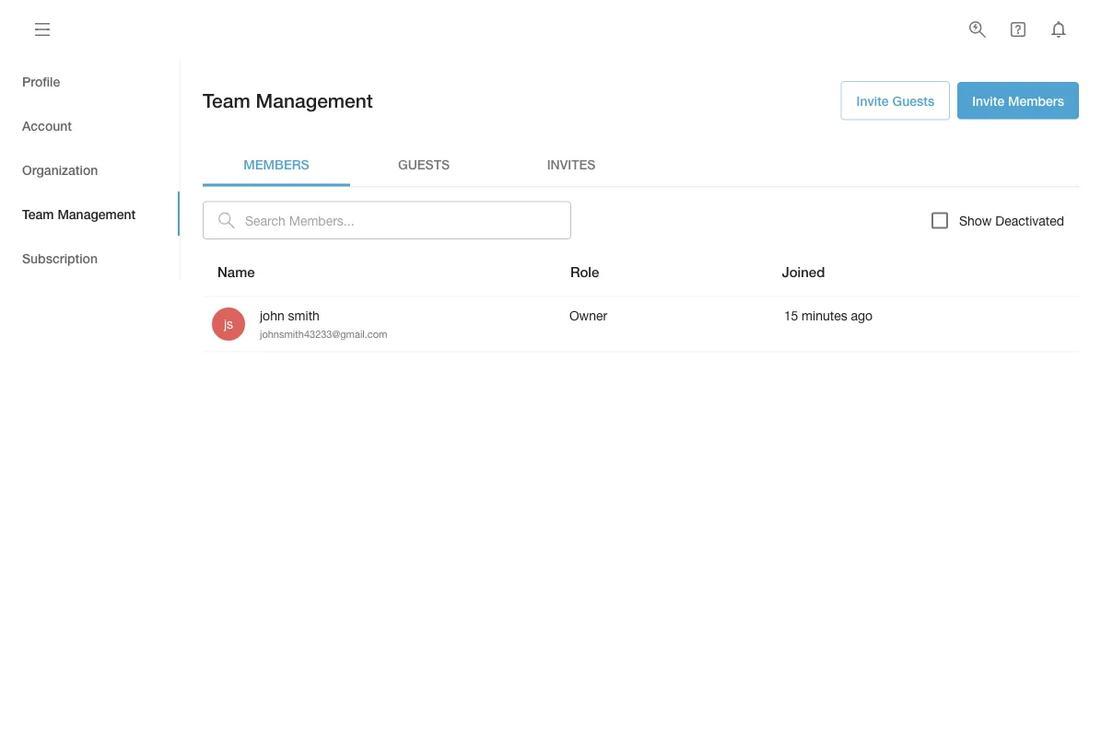 Task type: vqa. For each thing, say whether or not it's contained in the screenshot.
the rightmost TEAM MANAGEMENT
yes



Task type: describe. For each thing, give the bounding box(es) containing it.
account link
[[0, 103, 180, 147]]

members
[[244, 157, 309, 172]]

account
[[22, 118, 72, 133]]

john
[[260, 308, 285, 323]]

guests
[[893, 93, 935, 108]]

15 minutes ago
[[784, 308, 873, 323]]

role
[[571, 264, 599, 280]]

management inside 'link'
[[58, 206, 136, 221]]

show
[[960, 213, 992, 228]]

invites button
[[498, 142, 645, 187]]

guests button
[[350, 142, 498, 187]]

subscription
[[22, 251, 98, 266]]

members
[[1009, 93, 1065, 108]]

organization link
[[0, 147, 180, 192]]

profile link
[[0, 59, 180, 103]]

js
[[224, 317, 233, 332]]

tab list containing members
[[203, 142, 1079, 187]]

organization
[[22, 162, 98, 177]]

invite for invite guests
[[857, 93, 889, 108]]

invites
[[547, 157, 596, 172]]

minutes
[[802, 308, 848, 323]]

subscription link
[[0, 236, 180, 280]]

invite members
[[973, 93, 1065, 108]]

joined
[[782, 264, 825, 280]]

profile
[[22, 74, 60, 89]]



Task type: locate. For each thing, give the bounding box(es) containing it.
team
[[203, 89, 251, 112], [22, 206, 54, 221]]

0 horizontal spatial tab list
[[0, 59, 180, 280]]

team up subscription at top
[[22, 206, 54, 221]]

tab list containing profile
[[0, 59, 180, 280]]

team inside 'link'
[[22, 206, 54, 221]]

team management link
[[0, 192, 180, 236]]

15
[[784, 308, 799, 323]]

1 horizontal spatial team
[[203, 89, 251, 112]]

invite for invite members
[[973, 93, 1005, 108]]

owner
[[570, 308, 608, 323]]

john smith johnsmith43233@gmail.com
[[260, 308, 388, 341]]

1 vertical spatial team management
[[22, 206, 136, 221]]

invite members button
[[958, 82, 1079, 119]]

show deactivated
[[960, 213, 1065, 228]]

team management up members button
[[203, 89, 373, 112]]

0 vertical spatial team management
[[203, 89, 373, 112]]

invite guests button
[[841, 81, 951, 120]]

management up members button
[[256, 89, 373, 112]]

management up subscription link
[[58, 206, 136, 221]]

0 vertical spatial team
[[203, 89, 251, 112]]

2 invite from the left
[[973, 93, 1005, 108]]

ago
[[851, 308, 873, 323]]

smith
[[288, 308, 320, 323]]

0 horizontal spatial team
[[22, 206, 54, 221]]

team management inside 'link'
[[22, 206, 136, 221]]

0 horizontal spatial management
[[58, 206, 136, 221]]

members button
[[203, 142, 350, 187]]

1 vertical spatial management
[[58, 206, 136, 221]]

1 horizontal spatial tab list
[[203, 142, 1079, 187]]

invite left members
[[973, 93, 1005, 108]]

0 horizontal spatial team management
[[22, 206, 136, 221]]

management
[[256, 89, 373, 112], [58, 206, 136, 221]]

1 vertical spatial team
[[22, 206, 54, 221]]

guests
[[398, 157, 450, 172]]

team management
[[203, 89, 373, 112], [22, 206, 136, 221]]

0 vertical spatial management
[[256, 89, 373, 112]]

invite guests
[[857, 93, 935, 108]]

invite left guests
[[857, 93, 889, 108]]

Search Members... search field
[[245, 201, 572, 240]]

1 horizontal spatial invite
[[973, 93, 1005, 108]]

1 horizontal spatial management
[[256, 89, 373, 112]]

name
[[218, 264, 255, 280]]

1 invite from the left
[[857, 93, 889, 108]]

0 horizontal spatial invite
[[857, 93, 889, 108]]

team up the members
[[203, 89, 251, 112]]

johnsmith43233@gmail.com
[[260, 329, 388, 341]]

team management up subscription link
[[22, 206, 136, 221]]

tab list
[[0, 59, 180, 280], [203, 142, 1079, 187]]

1 horizontal spatial team management
[[203, 89, 373, 112]]

invite
[[857, 93, 889, 108], [973, 93, 1005, 108]]

deactivated
[[996, 213, 1065, 228]]



